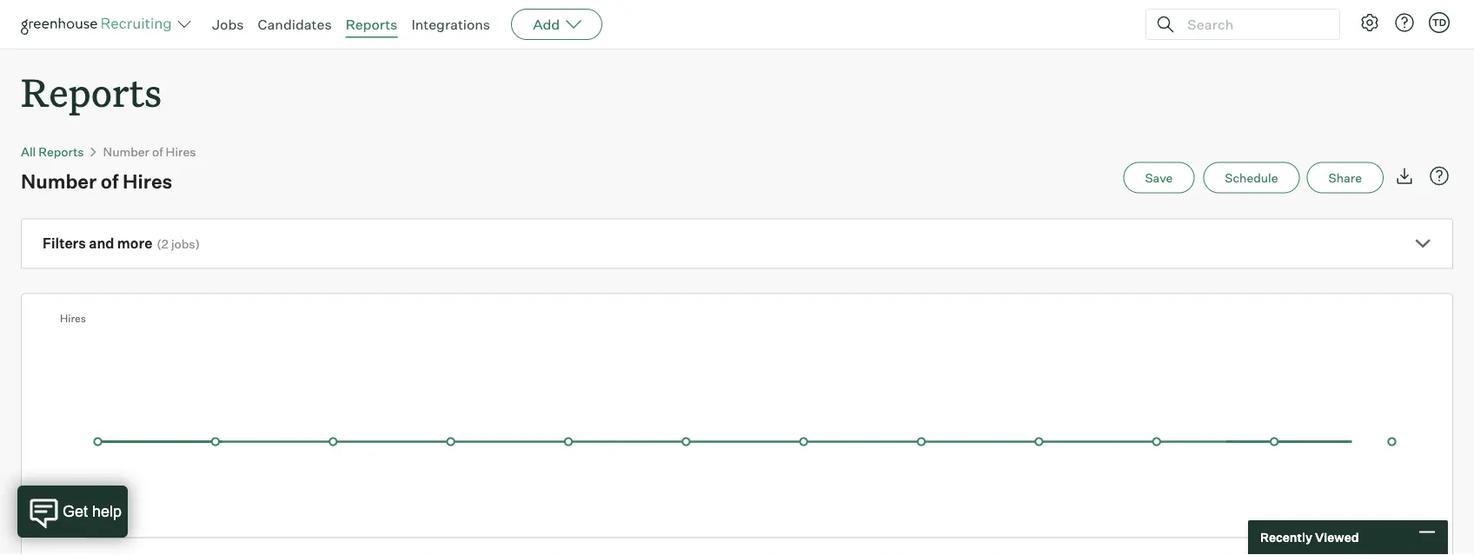 Task type: locate. For each thing, give the bounding box(es) containing it.
hires
[[166, 144, 196, 159], [123, 169, 172, 193]]

download image
[[1394, 166, 1415, 187]]

save button
[[1124, 162, 1195, 194]]

td button
[[1426, 9, 1454, 37]]

0 horizontal spatial number
[[21, 169, 97, 193]]

candidates
[[258, 16, 332, 33]]

1 horizontal spatial of
[[152, 144, 163, 159]]

1 vertical spatial number of hires
[[21, 169, 172, 193]]

save
[[1145, 170, 1173, 185]]

)
[[195, 237, 200, 252]]

0 horizontal spatial of
[[101, 169, 119, 193]]

number of hires
[[103, 144, 196, 159], [21, 169, 172, 193]]

reports
[[346, 16, 398, 33], [21, 66, 162, 117], [38, 144, 84, 159]]

1 vertical spatial number
[[21, 169, 97, 193]]

0 vertical spatial number of hires
[[103, 144, 196, 159]]

jobs link
[[212, 16, 244, 33]]

number of hires link
[[103, 144, 196, 159]]

td button
[[1429, 12, 1450, 33]]

number right the all reports 'link'
[[103, 144, 149, 159]]

more
[[117, 235, 152, 252]]

faq image
[[1429, 166, 1450, 187]]

0 vertical spatial of
[[152, 144, 163, 159]]

1 vertical spatial of
[[101, 169, 119, 193]]

filters and more ( 2 jobs )
[[43, 235, 200, 252]]

0 vertical spatial number
[[103, 144, 149, 159]]

reports right candidates link
[[346, 16, 398, 33]]

all reports link
[[21, 144, 84, 159]]

number down all reports
[[21, 169, 97, 193]]

configure image
[[1360, 12, 1380, 33]]

number
[[103, 144, 149, 159], [21, 169, 97, 193]]

of
[[152, 144, 163, 159], [101, 169, 119, 193]]

add button
[[511, 9, 603, 40]]

1 horizontal spatial number
[[103, 144, 149, 159]]

schedule button
[[1203, 162, 1300, 194]]

recently viewed
[[1261, 530, 1359, 546]]

reports right all
[[38, 144, 84, 159]]

all
[[21, 144, 36, 159]]

(
[[157, 237, 162, 252]]

0 vertical spatial hires
[[166, 144, 196, 159]]

reports down 'greenhouse recruiting' 'image'
[[21, 66, 162, 117]]

share button
[[1307, 162, 1384, 194]]



Task type: describe. For each thing, give the bounding box(es) containing it.
2
[[162, 237, 169, 252]]

1 vertical spatial hires
[[123, 169, 172, 193]]

td
[[1433, 17, 1447, 28]]

reports link
[[346, 16, 398, 33]]

Search text field
[[1183, 12, 1324, 37]]

jobs
[[212, 16, 244, 33]]

candidates link
[[258, 16, 332, 33]]

integrations
[[412, 16, 490, 33]]

1 vertical spatial reports
[[21, 66, 162, 117]]

2 vertical spatial reports
[[38, 144, 84, 159]]

0 vertical spatial reports
[[346, 16, 398, 33]]

filters
[[43, 235, 86, 252]]

save and schedule this report to revisit it! element
[[1124, 162, 1203, 194]]

greenhouse recruiting image
[[21, 14, 177, 35]]

and
[[89, 235, 114, 252]]

recently
[[1261, 530, 1313, 546]]

add
[[533, 16, 560, 33]]

schedule
[[1225, 170, 1278, 185]]

all reports
[[21, 144, 84, 159]]

viewed
[[1315, 530, 1359, 546]]

share
[[1329, 170, 1362, 185]]

integrations link
[[412, 16, 490, 33]]

jobs
[[171, 237, 195, 252]]



Task type: vqa. For each thing, say whether or not it's contained in the screenshot.
You
no



